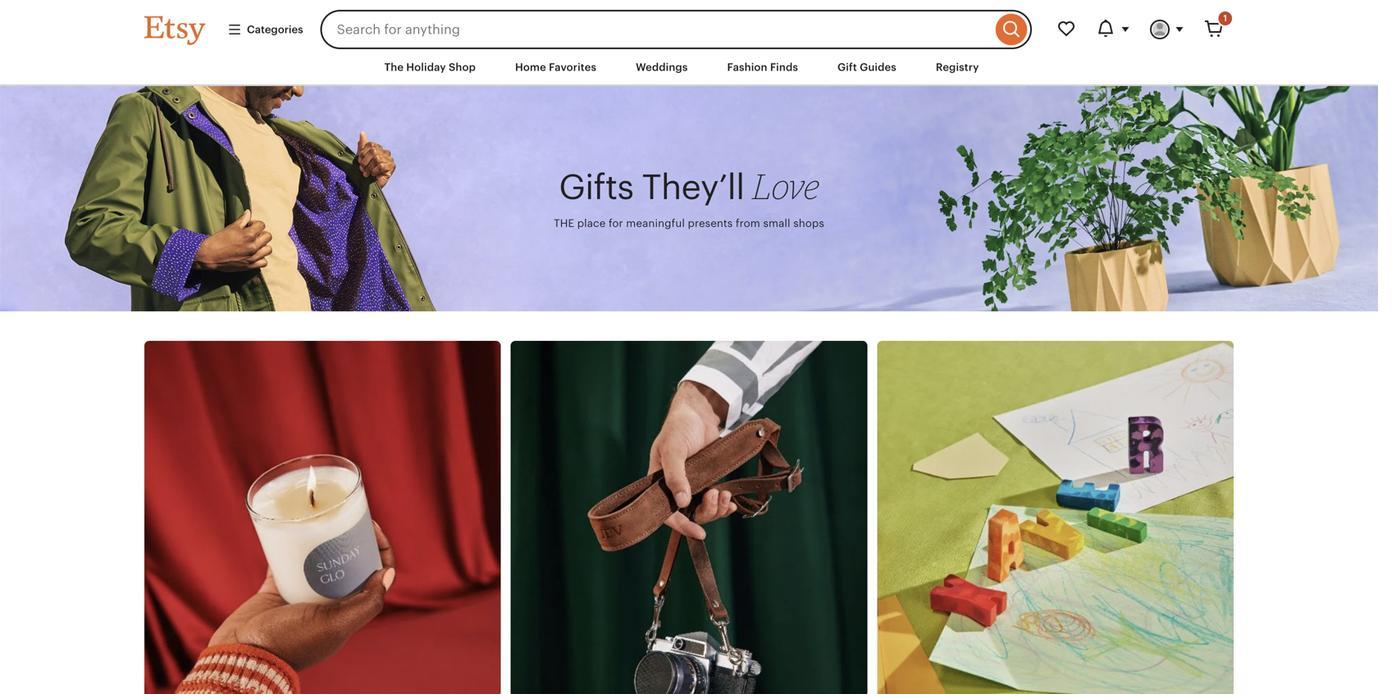 Task type: describe. For each thing, give the bounding box(es) containing it.
registry
[[936, 61, 979, 73]]

home favorites
[[515, 61, 597, 73]]

from
[[736, 218, 760, 230]]

for
[[609, 218, 623, 230]]

the place for meaningful presents from small shops
[[554, 218, 824, 230]]

weddings
[[636, 61, 688, 73]]

gifts for him image
[[511, 341, 867, 695]]

the
[[554, 218, 574, 230]]

home
[[515, 61, 546, 73]]

fashion finds
[[727, 61, 798, 73]]

guides
[[860, 61, 897, 73]]

gifts for kids image
[[877, 341, 1234, 695]]

1 link
[[1195, 10, 1234, 49]]

categories
[[247, 23, 303, 36]]

place
[[577, 218, 606, 230]]

shops
[[793, 218, 824, 230]]

categories banner
[[115, 0, 1263, 49]]

they'll
[[642, 168, 744, 207]]

gift guides
[[838, 61, 897, 73]]

registry link
[[924, 53, 991, 82]]

weddings link
[[624, 53, 700, 82]]

Search for anything text field
[[320, 10, 992, 49]]

meaningful
[[626, 218, 685, 230]]



Task type: vqa. For each thing, say whether or not it's contained in the screenshot.
Fashion Finds
yes



Task type: locate. For each thing, give the bounding box(es) containing it.
the holiday shop link
[[372, 53, 488, 82]]

menu bar
[[115, 49, 1263, 86]]

fashion finds link
[[715, 53, 811, 82]]

None search field
[[320, 10, 1032, 49]]

fashion
[[727, 61, 768, 73]]

small
[[763, 218, 791, 230]]

presents
[[688, 218, 733, 230]]

gift guides link
[[825, 53, 909, 82]]

shop
[[449, 61, 476, 73]]

the holiday shop
[[384, 61, 476, 73]]

menu bar containing the holiday shop
[[115, 49, 1263, 86]]

love
[[753, 165, 819, 208]]

none search field inside categories banner
[[320, 10, 1032, 49]]

home favorites link
[[503, 53, 609, 82]]

favorites
[[549, 61, 597, 73]]

1
[[1224, 13, 1227, 23]]

categories button
[[215, 15, 316, 44]]

gifts for her image
[[144, 341, 501, 695]]

gift
[[838, 61, 857, 73]]

finds
[[770, 61, 798, 73]]

gifts
[[559, 168, 634, 207]]

holiday
[[406, 61, 446, 73]]

gifts they'll love
[[559, 165, 819, 208]]

the
[[384, 61, 404, 73]]



